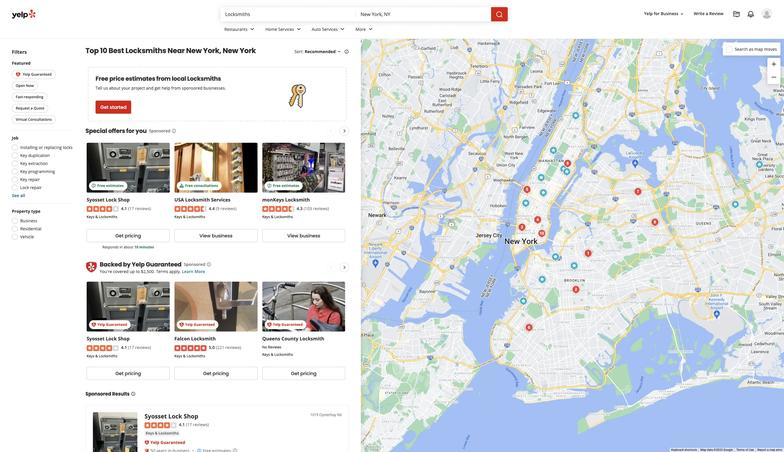 Task type: locate. For each thing, give the bounding box(es) containing it.
info icon image
[[233, 448, 238, 452], [233, 448, 238, 452]]

24 chevron down v2 image inside the auto services link
[[339, 26, 346, 33]]

1 vertical spatial 4.1
[[121, 345, 127, 350]]

key down key duplication
[[20, 161, 27, 166]]

yelp inside featured group
[[23, 72, 30, 77]]

services right auto on the top left
[[322, 26, 338, 32]]

1 vertical spatial syosset lock shop link
[[87, 336, 130, 342]]

1 vertical spatial 16 info v2 image
[[206, 262, 211, 267]]

monkeys locksmith link
[[262, 196, 310, 203]]

services inside the auto services link
[[322, 26, 338, 32]]

2 view business from the left
[[287, 232, 320, 239]]

0 horizontal spatial free estimates link
[[87, 143, 170, 193]]

0 horizontal spatial a
[[31, 106, 33, 111]]

none field find
[[225, 11, 351, 18]]

1 horizontal spatial 24 chevron down v2 image
[[295, 26, 302, 33]]

yelp guaranteed for falcon locksmith
[[185, 322, 215, 327]]

2 horizontal spatial a
[[767, 448, 769, 451]]

syosset
[[87, 196, 105, 203], [87, 336, 105, 342], [145, 412, 167, 420]]

keys inside button
[[146, 431, 154, 436]]

installing or replacing locks
[[20, 145, 73, 150]]

guaranteed for syosset lock shop
[[106, 322, 127, 327]]

(221
[[216, 345, 224, 350]]

2 24 chevron down v2 image from the left
[[295, 26, 302, 33]]

1 horizontal spatial services
[[278, 26, 294, 32]]

0 vertical spatial a
[[706, 11, 708, 16]]

car keys new york image
[[570, 284, 582, 296]]

view down 4.3
[[287, 232, 298, 239]]

get pricing button for syosset lock shop link corresponding to falcon locksmith
[[87, 367, 170, 380]]

sponsored for special offers for you
[[149, 128, 170, 134]]

nyc locksmith expert image
[[532, 214, 544, 226]]

1 horizontal spatial free estimates link
[[262, 143, 345, 193]]

lock
[[20, 185, 29, 190], [106, 196, 117, 203], [106, 336, 117, 342], [168, 412, 182, 420]]

yelp guaranteed
[[132, 260, 182, 269]]

repair for key repair
[[28, 177, 40, 182]]

key up lock repair
[[20, 177, 27, 182]]

terms left apply.
[[156, 269, 168, 274]]

0 vertical spatial more
[[356, 26, 366, 32]]

0 vertical spatial syosset lock shop
[[87, 196, 130, 203]]

syosset lock shop
[[87, 196, 130, 203], [87, 336, 130, 342], [145, 412, 198, 420]]

2 option group from the top
[[10, 208, 74, 242]]

queens county locksmith image
[[730, 199, 741, 210]]

yelp guaranteed for syosset lock shop
[[97, 322, 127, 327]]

offers
[[108, 127, 125, 135]]

report
[[758, 448, 766, 451]]

new right near
[[186, 46, 202, 56]]

1019 oysterbay rd
[[310, 412, 342, 417]]

1 horizontal spatial sponsored
[[149, 128, 170, 134]]

1 horizontal spatial 16 info v2 image
[[344, 49, 349, 54]]

0 vertical spatial 4.1 star rating image
[[87, 206, 119, 212]]

for
[[654, 11, 660, 16], [126, 127, 134, 135]]

0 horizontal spatial none field
[[225, 11, 351, 18]]

0 horizontal spatial estimates
[[106, 183, 124, 188]]

sponsored up "learn more" link
[[184, 262, 205, 267]]

16 chevron down v2 image inside yelp for business button
[[680, 11, 684, 16]]

terms
[[156, 269, 168, 274], [736, 448, 745, 451]]

16 chevron down v2 image left write
[[680, 11, 684, 16]]

group
[[768, 58, 781, 84]]

my key 24 hour locksmith image
[[632, 186, 644, 198]]

business inside button
[[661, 11, 678, 16]]

1 none field from the left
[[225, 11, 351, 18]]

16 info v2 image for top 10 best locksmiths near new york, new york
[[344, 49, 349, 54]]

shop for usa
[[118, 196, 130, 203]]

1 horizontal spatial for
[[654, 11, 660, 16]]

report a map error link
[[758, 448, 782, 451]]

1 vertical spatial option group
[[10, 208, 74, 242]]

best
[[109, 46, 124, 56]]

2 view business link from the left
[[262, 229, 345, 242]]

view business down (9
[[199, 232, 233, 239]]

2 vertical spatial sponsored
[[85, 391, 111, 398]]

key up 'key repair'
[[20, 169, 27, 174]]

recommended button
[[305, 49, 342, 54]]

falcon locksmith link
[[174, 336, 216, 342]]

1 horizontal spatial estimates
[[125, 74, 155, 83]]

restaurants link
[[220, 21, 261, 39]]

&
[[95, 214, 98, 219], [183, 214, 186, 219], [271, 214, 273, 219], [271, 352, 273, 357], [95, 353, 98, 358], [183, 353, 186, 358], [155, 431, 158, 436]]

0 horizontal spatial 16 yelp guaranteed v2 image
[[16, 72, 20, 77]]

0 horizontal spatial 16 free estimates v2 image
[[91, 183, 96, 188]]

2 key from the top
[[20, 161, 27, 166]]

falcon
[[174, 336, 190, 342]]

(9
[[216, 206, 219, 211]]

2 next image from the top
[[341, 264, 348, 271]]

map data ©2023 google
[[701, 448, 733, 451]]

about
[[109, 85, 120, 91], [124, 245, 133, 250]]

0 vertical spatial repair
[[28, 177, 40, 182]]

1 horizontal spatial free estimates
[[273, 183, 299, 188]]

24 chevron down v2 image left auto on the top left
[[295, 26, 302, 33]]

0 horizontal spatial new
[[186, 46, 202, 56]]

locksmith right the county
[[300, 336, 324, 342]]

urgent locksmith image
[[536, 228, 548, 240]]

16 info v2 image
[[344, 49, 349, 54], [206, 262, 211, 267]]

2 horizontal spatial sponsored
[[184, 262, 205, 267]]

1 view business from the left
[[199, 232, 233, 239]]

business down the 4.4 (9 reviews)
[[212, 232, 233, 239]]

1 24 chevron down v2 image from the left
[[249, 26, 256, 33]]

0 horizontal spatial 16 info v2 image
[[206, 262, 211, 267]]

16 info v2 image
[[172, 128, 176, 133], [131, 392, 135, 396]]

estimates for syosset lock shop
[[106, 183, 124, 188]]

2 24 chevron down v2 image from the left
[[367, 26, 374, 33]]

usa locksmith services
[[174, 196, 230, 203]]

1 option group from the top
[[10, 135, 74, 199]]

16 yelp guaranteed v2 image up queens in the bottom of the page
[[267, 322, 272, 327]]

you
[[135, 127, 147, 135]]

0 horizontal spatial about
[[109, 85, 120, 91]]

1 horizontal spatial view
[[287, 232, 298, 239]]

all
[[20, 193, 25, 198]]

keys & locksmiths for monkeys
[[262, 214, 293, 219]]

keys & locksmiths down 4.3 star rating "image"
[[262, 214, 293, 219]]

free estimates for lock
[[97, 183, 124, 188]]

2 free estimates from the left
[[273, 183, 299, 188]]

keys & locksmiths down 4.4 star rating image at the top
[[174, 214, 205, 219]]

locksmith for usa
[[185, 196, 210, 203]]

get
[[155, 85, 161, 91]]

4.1 star rating image
[[87, 206, 119, 212], [87, 345, 119, 351], [145, 422, 177, 428]]

4.1 for falcon locksmith
[[121, 345, 127, 350]]

reviews)
[[135, 206, 151, 211], [221, 206, 236, 211], [313, 206, 329, 211], [135, 345, 151, 350], [225, 345, 241, 350], [193, 422, 209, 428]]

$2,500.
[[141, 269, 155, 274]]

a for write
[[706, 11, 708, 16]]

16 yelp guaranteed v2 image up open
[[16, 72, 20, 77]]

estimates inside free price estimates from local locksmiths tell us about your project and get help from sponsored businesses.
[[125, 74, 155, 83]]

free estimates for locksmith
[[273, 183, 299, 188]]

a inside button
[[31, 106, 33, 111]]

keys & locksmiths get pricing up 'sponsored results'
[[87, 353, 141, 377]]

24 chevron down v2 image inside restaurants link
[[249, 26, 256, 33]]

2 horizontal spatial yelp guaranteed link
[[262, 282, 345, 332]]

key
[[20, 153, 27, 158], [20, 161, 27, 166], [20, 169, 27, 174], [20, 177, 27, 182]]

1 free estimates link from the left
[[87, 143, 170, 193]]

0 horizontal spatial 16 chevron down v2 image
[[337, 49, 342, 54]]

1 vertical spatial repair
[[30, 185, 42, 190]]

syosset lock shop for falcon
[[87, 336, 130, 342]]

24 chevron down v2 image for more
[[367, 26, 374, 33]]

16 free estimates v2 image for monkeys locksmith
[[267, 183, 272, 188]]

you're
[[100, 269, 112, 274]]

keys & locksmiths get pricing for falcon
[[174, 353, 229, 377]]

more link
[[351, 21, 379, 39]]

0 vertical spatial 16 chevron down v2 image
[[680, 11, 684, 16]]

installing
[[20, 145, 38, 150]]

locks and cameras image
[[518, 295, 529, 307]]

2 16 yelp guaranteed v2 image from the left
[[179, 322, 184, 327]]

1 yelp guaranteed link from the left
[[87, 282, 170, 332]]

2 vertical spatial shop
[[184, 412, 198, 420]]

0 horizontal spatial view business link
[[174, 229, 258, 242]]

4.1 star rating image for usa
[[87, 206, 119, 212]]

type
[[31, 208, 40, 214]]

lockeytech locksmith image
[[523, 322, 535, 334], [523, 322, 535, 334]]

projects image
[[733, 11, 740, 18]]

1 horizontal spatial 10
[[134, 245, 138, 250]]

falcon locksmith image
[[582, 248, 594, 259]]

0 vertical spatial map
[[754, 46, 763, 52]]

zoom out image
[[770, 74, 778, 81]]

keys & locksmiths inside button
[[146, 431, 179, 436]]

2 vertical spatial a
[[767, 448, 769, 451]]

0 horizontal spatial 24 chevron down v2 image
[[249, 26, 256, 33]]

keys & locksmiths for usa
[[174, 214, 205, 219]]

from up help
[[156, 74, 171, 83]]

quote
[[34, 106, 44, 111]]

queens
[[262, 336, 280, 342]]

1 horizontal spatial terms
[[736, 448, 745, 451]]

0 vertical spatial syosset lock shop link
[[87, 196, 130, 203]]

terms left of
[[736, 448, 745, 451]]

residential
[[20, 226, 41, 232]]

1 horizontal spatial view business
[[287, 232, 320, 239]]

1019
[[310, 412, 318, 417]]

keys & locksmiths get pricing
[[87, 214, 141, 239], [87, 353, 141, 377], [174, 353, 229, 377]]

businesses.
[[204, 85, 226, 91]]

1 free estimates from the left
[[97, 183, 124, 188]]

locksmith up 5.0
[[191, 336, 216, 342]]

map for error
[[770, 448, 775, 451]]

0 horizontal spatial 16 info v2 image
[[131, 392, 135, 396]]

0 horizontal spatial 10
[[100, 46, 107, 56]]

write a review link
[[692, 8, 726, 19]]

16 free estimates v2 image
[[91, 183, 96, 188], [267, 183, 272, 188], [197, 448, 201, 452]]

1 view business link from the left
[[174, 229, 258, 242]]

1 horizontal spatial 16 yelp guaranteed v2 image
[[267, 322, 272, 327]]

a right write
[[706, 11, 708, 16]]

a right report
[[767, 448, 769, 451]]

1 vertical spatial sponsored
[[184, 262, 205, 267]]

0 vertical spatial (17
[[128, 206, 134, 211]]

1 24 chevron down v2 image from the left
[[339, 26, 346, 33]]

1 vertical spatial 16 info v2 image
[[131, 392, 135, 396]]

0 vertical spatial syosset
[[87, 196, 105, 203]]

keys & locksmiths link
[[145, 430, 180, 436]]

estimates for monkeys locksmith
[[282, 183, 299, 188]]

16 yelp guaranteed v2 image for syosset lock shop
[[91, 322, 96, 327]]

4 key from the top
[[20, 177, 27, 182]]

4.1 for usa locksmith services
[[121, 206, 127, 211]]

1 vertical spatial yelp guaranteed button
[[150, 440, 185, 445]]

king's locksmith image
[[550, 251, 562, 263]]

iconyelpguaranteedbadgesmall image
[[145, 440, 149, 445], [145, 440, 149, 445]]

yelp guaranteed button down keys & locksmiths button
[[150, 440, 185, 445]]

virtual consultations button
[[12, 115, 56, 124]]

4.4 (9 reviews)
[[209, 206, 236, 211]]

1 vertical spatial (17
[[128, 345, 134, 350]]

job
[[12, 135, 18, 141]]

0 horizontal spatial 24 chevron down v2 image
[[339, 26, 346, 33]]

key programming
[[20, 169, 55, 174]]

10 right top
[[100, 46, 107, 56]]

None field
[[225, 11, 351, 18], [361, 11, 486, 18]]

google image
[[362, 444, 382, 452]]

you're covered up to $2,500. terms apply. learn more
[[100, 269, 205, 274]]

1 vertical spatial from
[[171, 85, 181, 91]]

view business link down "(103"
[[262, 229, 345, 242]]

24 chevron down v2 image right 'restaurants'
[[249, 26, 256, 33]]

free for usa
[[185, 183, 193, 188]]

2 free estimates link from the left
[[262, 143, 345, 193]]

from down the local
[[171, 85, 181, 91]]

1 vertical spatial map
[[770, 448, 775, 451]]

1 vertical spatial a
[[31, 106, 33, 111]]

new left york
[[223, 46, 238, 56]]

0 horizontal spatial business
[[20, 218, 37, 224]]

24 chevron down v2 image inside "home services" link
[[295, 26, 302, 33]]

next image right previous icon at left
[[341, 127, 348, 134]]

4.1 (17 reviews)
[[121, 206, 151, 211], [121, 345, 151, 350], [179, 422, 209, 428]]

open now button
[[12, 81, 38, 90]]

lock for syosset lock shop link corresponding to falcon locksmith
[[106, 336, 117, 342]]

0 vertical spatial sponsored
[[149, 128, 170, 134]]

auto services
[[312, 26, 338, 32]]

4.1 (17 reviews) for falcon
[[121, 345, 151, 350]]

locksmiths inside free price estimates from local locksmiths tell us about your project and get help from sponsored businesses.
[[187, 74, 221, 83]]

1 vertical spatial 16 yelp guaranteed v2 image
[[267, 322, 272, 327]]

a left quote
[[31, 106, 33, 111]]

get inside queens county locksmith no reviews keys & locksmiths get pricing
[[291, 370, 299, 377]]

top
[[85, 46, 99, 56]]

sort:
[[294, 49, 304, 54]]

key locksmiths image
[[562, 158, 574, 169]]

1 next image from the top
[[341, 127, 348, 134]]

2 yelp guaranteed link from the left
[[174, 282, 258, 332]]

1 horizontal spatial business
[[661, 11, 678, 16]]

view business down "(103"
[[287, 232, 320, 239]]

kayak maintenance service image
[[570, 110, 582, 122]]

usa
[[174, 196, 184, 203]]

0 vertical spatial 10
[[100, 46, 107, 56]]

3 key from the top
[[20, 169, 27, 174]]

locksmith andy image
[[536, 274, 548, 286]]

yelp guaranteed button up now
[[12, 70, 56, 79]]

or
[[39, 145, 43, 150]]

1 vertical spatial next image
[[341, 264, 348, 271]]

2 view from the left
[[287, 232, 298, 239]]

about right us
[[109, 85, 120, 91]]

1 vertical spatial business
[[20, 218, 37, 224]]

map for moves
[[754, 46, 763, 52]]

mls locksmith image
[[649, 216, 661, 228], [649, 216, 661, 228]]

2 vertical spatial (17
[[186, 422, 192, 428]]

as
[[749, 46, 753, 52]]

repair up lock repair
[[28, 177, 40, 182]]

previous image
[[327, 264, 335, 271]]

next image
[[341, 127, 348, 134], [341, 264, 348, 271]]

key down installing
[[20, 153, 27, 158]]

locksmith for monkeys
[[285, 196, 310, 203]]

1 horizontal spatial more
[[356, 26, 366, 32]]

1 horizontal spatial a
[[706, 11, 708, 16]]

0 vertical spatial shop
[[118, 196, 130, 203]]

yelp guaranteed link
[[87, 282, 170, 332], [174, 282, 258, 332], [262, 282, 345, 332]]

map
[[754, 46, 763, 52], [770, 448, 775, 451]]

view business for monkeys locksmith
[[287, 232, 320, 239]]

2 none field from the left
[[361, 11, 486, 18]]

map left error
[[770, 448, 775, 451]]

0 vertical spatial 16 info v2 image
[[344, 49, 349, 54]]

virtual
[[16, 117, 27, 122]]

for inside button
[[654, 11, 660, 16]]

map right as
[[754, 46, 763, 52]]

16 chevron down v2 image inside recommended dropdown button
[[337, 49, 342, 54]]

fast-
[[16, 95, 24, 100]]

replacing
[[44, 145, 62, 150]]

get pricing button for queens county locksmith link
[[262, 367, 345, 380]]

search
[[735, 46, 748, 52]]

responds in about 10 minutes
[[102, 245, 154, 250]]

syosset lock shop link for usa locksmith services
[[87, 196, 130, 203]]

24 chevron down v2 image inside more link
[[367, 26, 374, 33]]

2 horizontal spatial estimates
[[282, 183, 299, 188]]

1 horizontal spatial 16 chevron down v2 image
[[680, 11, 684, 16]]

16 chevron down v2 image right recommended
[[337, 49, 342, 54]]

virtual consultations
[[16, 117, 52, 122]]

16 yelp guaranteed v2 image
[[91, 322, 96, 327], [179, 322, 184, 327]]

1 horizontal spatial view business link
[[262, 229, 345, 242]]

free estimates
[[97, 183, 124, 188], [273, 183, 299, 188]]

keys & locksmiths get pricing down 5.0
[[174, 353, 229, 377]]

ampm locksmith image
[[561, 166, 573, 178]]

sponsored right the you
[[149, 128, 170, 134]]

keys & locksmiths get pricing up responds
[[87, 214, 141, 239]]

1 horizontal spatial new
[[223, 46, 238, 56]]

about right in
[[124, 245, 133, 250]]

view down 4.4
[[199, 232, 211, 239]]

locksmith for falcon
[[191, 336, 216, 342]]

24 chevron down v2 image
[[249, 26, 256, 33], [295, 26, 302, 33]]

next image right previous image
[[341, 264, 348, 271]]

map region
[[295, 12, 784, 452]]

0 vertical spatial terms
[[156, 269, 168, 274]]

sponsored for backed by yelp guaranteed
[[184, 262, 205, 267]]

key for key extraction
[[20, 161, 27, 166]]

business categories element
[[220, 21, 772, 39]]

repair for lock repair
[[30, 185, 42, 190]]

business down "(103"
[[300, 232, 320, 239]]

1 business from the left
[[212, 232, 233, 239]]

1 horizontal spatial yelp guaranteed link
[[174, 282, 258, 332]]

dt locksmith image
[[521, 184, 533, 196]]

view business link for usa locksmith services
[[174, 229, 258, 242]]

16 yelp guaranteed v2 image
[[16, 72, 20, 77], [267, 322, 272, 327]]

1 vertical spatial 4.1 (17 reviews)
[[121, 345, 151, 350]]

0 vertical spatial business
[[661, 11, 678, 16]]

services right home
[[278, 26, 294, 32]]

repair down 'key repair'
[[30, 185, 42, 190]]

1 horizontal spatial 16 yelp guaranteed v2 image
[[179, 322, 184, 327]]

keys & locksmiths up "16 years in business v2" "image"
[[146, 431, 179, 436]]

0 horizontal spatial view business
[[199, 232, 233, 239]]

locksmith up 4.3
[[285, 196, 310, 203]]

0 vertical spatial option group
[[10, 135, 74, 199]]

4.3 star rating image
[[262, 206, 294, 212]]

sponsored left results at the bottom of page
[[85, 391, 111, 398]]

1 key from the top
[[20, 153, 27, 158]]

1 16 yelp guaranteed v2 image from the left
[[91, 322, 96, 327]]

shortcuts
[[684, 448, 697, 451]]

16 yelp guaranteed v2 image inside yelp guaranteed button
[[16, 72, 20, 77]]

restaurants
[[224, 26, 248, 32]]

0 horizontal spatial view
[[199, 232, 211, 239]]

free estimates link for syosset lock shop
[[87, 143, 170, 193]]

4.1 (17 reviews) for usa
[[121, 206, 151, 211]]

securetech locksmith image
[[535, 172, 547, 184]]

0 horizontal spatial more
[[195, 269, 205, 274]]

locksmith chelsea image
[[520, 197, 532, 209]]

business for monkeys locksmith
[[300, 232, 320, 239]]

locksmith up 4.4 star rating image at the top
[[185, 196, 210, 203]]

0 vertical spatial 4.1 (17 reviews)
[[121, 206, 151, 211]]

price
[[109, 74, 124, 83]]

Near text field
[[361, 11, 486, 18]]

1 horizontal spatial map
[[770, 448, 775, 451]]

top level locksmith image
[[568, 260, 580, 272]]

option group containing job
[[10, 135, 74, 199]]

christina o. image
[[762, 8, 772, 19]]

services up the 4.4 (9 reviews)
[[211, 196, 230, 203]]

2 vertical spatial syosset lock shop
[[145, 412, 198, 420]]

0 vertical spatial from
[[156, 74, 171, 83]]

keys inside queens county locksmith no reviews keys & locksmiths get pricing
[[262, 352, 270, 357]]

services
[[278, 26, 294, 32], [322, 26, 338, 32], [211, 196, 230, 203]]

get inside 'get started' button
[[100, 104, 109, 111]]

services inside "home services" link
[[278, 26, 294, 32]]

data
[[707, 448, 713, 451]]

24 chevron down v2 image
[[339, 26, 346, 33], [367, 26, 374, 33]]

16 chevron down v2 image
[[680, 11, 684, 16], [337, 49, 342, 54]]

syosset lock shop image
[[93, 412, 137, 452]]

1 horizontal spatial 24 chevron down v2 image
[[367, 26, 374, 33]]

sponsored
[[149, 128, 170, 134], [184, 262, 205, 267], [85, 391, 111, 398]]

0 vertical spatial next image
[[341, 127, 348, 134]]

1 view from the left
[[199, 232, 211, 239]]

option group
[[10, 135, 74, 199], [10, 208, 74, 242]]

None search field
[[221, 7, 509, 21]]

responding
[[24, 95, 43, 100]]

2 business from the left
[[300, 232, 320, 239]]

0 horizontal spatial map
[[754, 46, 763, 52]]

0 vertical spatial for
[[654, 11, 660, 16]]

2 vertical spatial syosset
[[145, 412, 167, 420]]

free
[[96, 74, 108, 83], [97, 183, 105, 188], [185, 183, 193, 188], [273, 183, 281, 188]]

0 vertical spatial 4.1
[[121, 206, 127, 211]]

fast-responding button
[[12, 93, 47, 102]]

view business link down (9
[[174, 229, 258, 242]]

10 left the minutes
[[134, 245, 138, 250]]

a
[[706, 11, 708, 16], [31, 106, 33, 111], [767, 448, 769, 451]]

view for monkeys
[[287, 232, 298, 239]]

0 horizontal spatial business
[[212, 232, 233, 239]]



Task type: describe. For each thing, give the bounding box(es) containing it.
auto services link
[[307, 21, 351, 39]]

4.4
[[209, 206, 215, 211]]

key for key duplication
[[20, 153, 27, 158]]

featured group
[[11, 60, 74, 125]]

yelp guaranteed link for syosset lock shop
[[87, 282, 170, 332]]

your
[[121, 85, 130, 91]]

home services
[[265, 26, 294, 32]]

business inside option group
[[20, 218, 37, 224]]

vehicle
[[20, 234, 34, 240]]

locksmiths inside queens county locksmith no reviews keys & locksmiths get pricing
[[274, 352, 293, 357]]

up
[[130, 269, 135, 274]]

recommended
[[305, 49, 336, 54]]

locksmiths inside button
[[159, 431, 179, 436]]

guaranteed inside button
[[31, 72, 52, 77]]

yelp guaranteed for queens county locksmith
[[273, 322, 303, 327]]

no
[[262, 345, 267, 350]]

by
[[123, 260, 131, 269]]

free price estimates from local locksmiths image
[[282, 81, 312, 111]]

usa locksmith services image
[[558, 163, 570, 175]]

special
[[85, 127, 107, 135]]

none field near
[[361, 11, 486, 18]]

reviews
[[268, 345, 281, 350]]

backed
[[100, 260, 122, 269]]

auto
[[312, 26, 321, 32]]

filters
[[12, 49, 27, 55]]

fast-responding
[[16, 95, 43, 100]]

(17 for falcon locksmith
[[128, 345, 134, 350]]

key for key programming
[[20, 169, 27, 174]]

yelp inside button
[[644, 11, 653, 16]]

york,
[[203, 46, 221, 56]]

& inside button
[[155, 431, 158, 436]]

previous image
[[327, 127, 335, 134]]

key repair
[[20, 177, 40, 182]]

anderson locksmith co image
[[516, 221, 528, 233]]

key for key repair
[[20, 177, 27, 182]]

16 chevron down v2 image for yelp for business
[[680, 11, 684, 16]]

1 horizontal spatial 16 free estimates v2 image
[[197, 448, 201, 452]]

0 horizontal spatial from
[[156, 74, 171, 83]]

0 vertical spatial 16 info v2 image
[[172, 128, 176, 133]]

use
[[749, 448, 754, 451]]

4.3
[[297, 206, 303, 211]]

and
[[146, 85, 153, 91]]

0 horizontal spatial for
[[126, 127, 134, 135]]

keys & locksmiths get pricing for syosset
[[87, 353, 141, 377]]

free inside free price estimates from local locksmiths tell us about your project and get help from sponsored businesses.
[[96, 74, 108, 83]]

to
[[136, 269, 140, 274]]

featured
[[12, 60, 31, 66]]

help
[[162, 85, 170, 91]]

free for syosset
[[97, 183, 105, 188]]

monkeys locksmith image
[[538, 187, 549, 199]]

tell
[[96, 85, 102, 91]]

& inside queens county locksmith no reviews keys & locksmiths get pricing
[[271, 352, 273, 357]]

get pricing button for falcon locksmith link
[[174, 367, 258, 380]]

guaranteed for queens county locksmith
[[282, 322, 303, 327]]

get pricing button for syosset lock shop link related to usa locksmith services
[[87, 229, 170, 242]]

syosset lock shop for usa
[[87, 196, 130, 203]]

falcon locksmith image
[[582, 248, 594, 259]]

falcon locksmith
[[174, 336, 216, 342]]

sponsored results
[[85, 391, 130, 398]]

1 new from the left
[[186, 46, 202, 56]]

project
[[131, 85, 145, 91]]

2 new from the left
[[223, 46, 238, 56]]

free consultations link
[[174, 143, 258, 193]]

free estimates link for monkeys locksmith
[[262, 143, 345, 193]]

terms of use
[[736, 448, 754, 451]]

1 horizontal spatial yelp guaranteed button
[[150, 440, 185, 445]]

learn
[[182, 269, 193, 274]]

4.1 star rating image for falcon
[[87, 345, 119, 351]]

map
[[701, 448, 706, 451]]

syosset for usa
[[87, 196, 105, 203]]

yelp guaranteed inside button
[[23, 72, 52, 77]]

see all button
[[12, 193, 25, 198]]

syosset lock shop link for falcon locksmith
[[87, 336, 130, 342]]

2 vertical spatial 4.1 (17 reviews)
[[179, 422, 209, 428]]

now
[[26, 83, 34, 88]]

syosset for falcon
[[87, 336, 105, 342]]

consultations
[[28, 117, 52, 122]]

queens county locksmith no reviews keys & locksmiths get pricing
[[262, 336, 324, 377]]

24 chevron down v2 image for home services
[[295, 26, 302, 33]]

keyboard shortcuts
[[671, 448, 697, 451]]

see
[[12, 193, 19, 198]]

lock for the bottommost syosset lock shop link
[[168, 412, 182, 420]]

pricing inside queens county locksmith no reviews keys & locksmiths get pricing
[[300, 370, 317, 377]]

zoom in image
[[770, 60, 778, 68]]

16 free consultations v2 image
[[179, 183, 184, 188]]

free for monkeys
[[273, 183, 281, 188]]

(17 for usa locksmith services
[[128, 206, 134, 211]]

request
[[16, 106, 30, 111]]

16 free estimates v2 image for syosset lock shop
[[91, 183, 96, 188]]

2 vertical spatial 4.1
[[179, 422, 185, 428]]

results
[[112, 391, 130, 398]]

a for request
[[31, 106, 33, 111]]

consultations
[[194, 183, 218, 188]]

1 vertical spatial 10
[[134, 245, 138, 250]]

next image for queens county locksmith
[[341, 264, 348, 271]]

lock for syosset lock shop link related to usa locksmith services
[[106, 196, 117, 203]]

view for usa
[[199, 232, 211, 239]]

write a review
[[694, 11, 724, 16]]

duplication
[[28, 153, 50, 158]]

1 vertical spatial more
[[195, 269, 205, 274]]

keyboard shortcuts button
[[671, 448, 697, 452]]

request a quote button
[[12, 104, 48, 113]]

locksmith inside queens county locksmith no reviews keys & locksmiths get pricing
[[300, 336, 324, 342]]

user actions element
[[639, 7, 781, 44]]

key star locksmith image
[[754, 159, 765, 171]]

2 vertical spatial 4.1 star rating image
[[145, 422, 177, 428]]

next image for monkeys locksmith
[[341, 127, 348, 134]]

open
[[16, 83, 25, 88]]

usa locksmith services link
[[174, 196, 230, 203]]

view business for usa locksmith services
[[199, 232, 233, 239]]

learn more link
[[182, 269, 205, 274]]

24 chevron down v2 image for restaurants
[[249, 26, 256, 33]]

key extraction
[[20, 161, 48, 166]]

open now
[[16, 83, 34, 88]]

home services link
[[261, 21, 307, 39]]

locks
[[63, 145, 73, 150]]

24 chevron down v2 image for auto services
[[339, 26, 346, 33]]

extraction
[[28, 161, 48, 166]]

write
[[694, 11, 705, 16]]

16 chevron down v2 image for recommended
[[337, 49, 342, 54]]

search image
[[496, 11, 503, 18]]

0 horizontal spatial yelp guaranteed button
[[12, 70, 56, 79]]

16 years in business v2 image
[[145, 448, 149, 452]]

see all
[[12, 193, 25, 198]]

3 yelp guaranteed link from the left
[[262, 282, 345, 332]]

guaranteed for falcon locksmith
[[194, 322, 215, 327]]

16 yelp guaranteed v2 image for falcon locksmith
[[179, 322, 184, 327]]

more inside business categories element
[[356, 26, 366, 32]]

lock inside option group
[[20, 185, 29, 190]]

about inside free price estimates from local locksmiths tell us about your project and get help from sponsored businesses.
[[109, 85, 120, 91]]

1 vertical spatial about
[[124, 245, 133, 250]]

metro local locksmith image
[[548, 145, 559, 156]]

Find text field
[[225, 11, 351, 18]]

of
[[746, 448, 748, 451]]

shop for falcon
[[118, 336, 130, 342]]

view business link for monkeys locksmith
[[262, 229, 345, 242]]

business for usa locksmith services
[[212, 232, 233, 239]]

4.3 (103 reviews)
[[297, 206, 329, 211]]

a for report
[[767, 448, 769, 451]]

in
[[120, 245, 123, 250]]

moves
[[764, 46, 777, 52]]

property type
[[12, 208, 40, 214]]

queens county locksmith link
[[262, 336, 324, 342]]

yelp guaranteed link for falcon locksmith
[[174, 282, 258, 332]]

services for auto services
[[322, 26, 338, 32]]

16 info v2 image for backed by yelp guaranteed
[[206, 262, 211, 267]]

option group containing property type
[[10, 208, 74, 242]]

1 vertical spatial terms
[[736, 448, 745, 451]]

county
[[281, 336, 298, 342]]

keys & locksmiths button
[[145, 430, 180, 436]]

review
[[709, 11, 724, 16]]

keyboard
[[671, 448, 684, 451]]

rd
[[337, 412, 342, 417]]

backed by yelp guaranteed
[[100, 260, 182, 269]]

services for home services
[[278, 26, 294, 32]]

get started button
[[96, 101, 131, 114]]

search as map moves
[[735, 46, 777, 52]]

4.4 star rating image
[[174, 206, 207, 212]]

0 horizontal spatial sponsored
[[85, 391, 111, 398]]

(103
[[304, 206, 312, 211]]

notifications image
[[747, 11, 754, 18]]

2 vertical spatial syosset lock shop link
[[145, 412, 198, 420]]

us
[[103, 85, 108, 91]]

5 star rating image
[[174, 345, 207, 351]]

0 horizontal spatial services
[[211, 196, 230, 203]]



Task type: vqa. For each thing, say whether or not it's contained in the screenshot.
the Log
no



